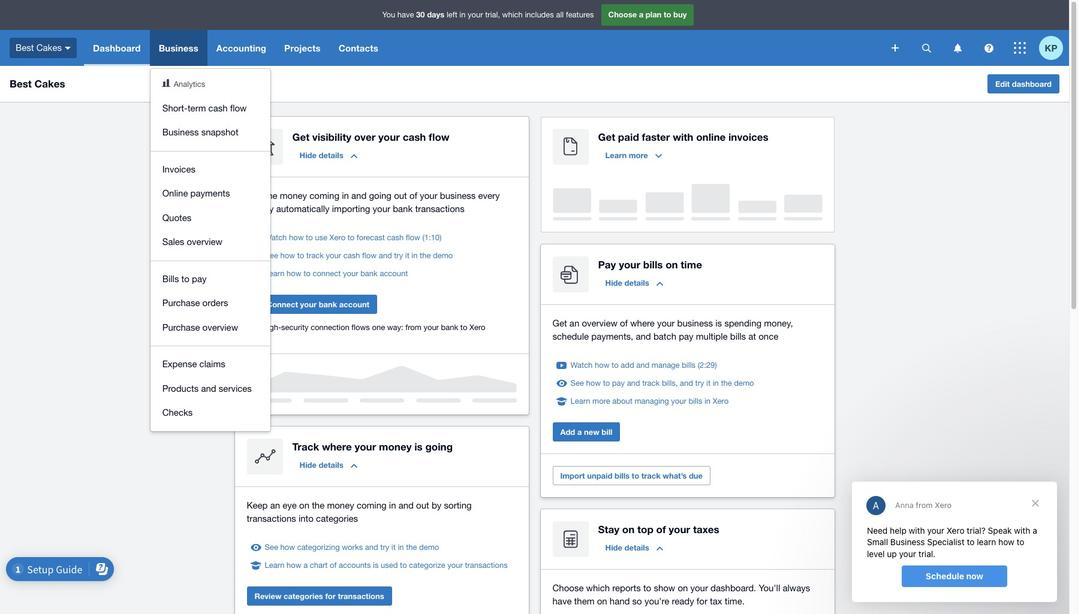 Task type: describe. For each thing, give the bounding box(es) containing it.
used
[[381, 562, 398, 571]]

get for get an overview of where your business is spending money, schedule payments, and batch pay multiple bills at once
[[553, 319, 567, 329]]

and down add
[[627, 379, 640, 388]]

group inside banner
[[150, 69, 270, 432]]

hide details for on
[[606, 544, 650, 553]]

services
[[219, 384, 252, 394]]

add
[[561, 428, 576, 437]]

stay
[[598, 524, 620, 536]]

purchase for purchase orders
[[162, 298, 200, 308]]

going inside see the money coming in and going out of your business every day by automatically importing your bank transactions
[[369, 191, 392, 201]]

1 vertical spatial best
[[10, 77, 32, 90]]

with
[[673, 131, 694, 143]]

watch how to add and manage bills (2:29) link
[[571, 360, 717, 372]]

in inside see how to track your cash flow and try it in the demo link
[[412, 251, 418, 260]]

plan
[[646, 10, 662, 19]]

it for time
[[707, 379, 711, 388]]

more for learn more about managing your bills in xero
[[593, 397, 611, 406]]

to left 'use'
[[306, 233, 313, 242]]

transactions inside button
[[338, 592, 384, 602]]

managing
[[635, 397, 669, 406]]

quotes link
[[150, 206, 270, 230]]

and inside see the money coming in and going out of your business every day by automatically importing your bank transactions
[[352, 191, 367, 201]]

you'll
[[759, 584, 781, 594]]

demo for pay your bills on time
[[735, 379, 754, 388]]

business inside get an overview of where your business is spending money, schedule payments, and batch pay multiple bills at once
[[678, 319, 713, 329]]

invoices preview bar graph image
[[553, 184, 823, 221]]

best inside best cakes popup button
[[16, 42, 34, 53]]

hide details button for visibility
[[292, 146, 365, 165]]

money inside see the money coming in and going out of your business every day by automatically importing your bank transactions
[[280, 191, 307, 201]]

business inside see the money coming in and going out of your business every day by automatically importing your bank transactions
[[440, 191, 476, 201]]

the inside see the money coming in and going out of your business every day by automatically importing your bank transactions
[[265, 191, 278, 201]]

choose for choose a plan to buy
[[609, 10, 637, 19]]

invoices icon image
[[553, 129, 589, 165]]

so
[[633, 597, 642, 607]]

the inside see how to pay and track bills, and try it in the demo link
[[721, 379, 732, 388]]

to inside learn how to connect your bank account link
[[304, 269, 311, 278]]

see for see how categorizing works and try it in the demo
[[265, 544, 278, 553]]

over
[[354, 131, 376, 143]]

2 horizontal spatial xero
[[713, 397, 729, 406]]

learn more
[[606, 151, 648, 160]]

on inside keep an eye on the money coming in and out by sorting transactions into categories
[[299, 501, 310, 511]]

short-
[[162, 103, 188, 113]]

see the money coming in and going out of your business every day by automatically importing your bank transactions
[[247, 191, 500, 214]]

transactions right categorize
[[465, 562, 508, 571]]

snapshot
[[201, 127, 239, 137]]

sales overview link
[[150, 230, 270, 255]]

an for track
[[270, 501, 280, 511]]

high-
[[263, 323, 281, 332]]

and inside get an overview of where your business is spending money, schedule payments, and batch pay multiple bills at once
[[636, 332, 651, 342]]

by inside see the money coming in and going out of your business every day by automatically importing your bank transactions
[[264, 204, 274, 214]]

bills
[[162, 274, 179, 284]]

1 vertical spatial is
[[415, 441, 423, 454]]

learn for learn how a chart of accounts is used to categorize your transactions
[[265, 562, 285, 571]]

add
[[621, 361, 635, 370]]

this high-security connection flows one way: from your bank to xero
[[247, 323, 486, 332]]

about
[[613, 397, 633, 406]]

time
[[681, 259, 702, 271]]

which inside choose which reports to show on your dashboard. you'll always have them on hand so you're ready for tax time.
[[587, 584, 610, 594]]

bank inside button
[[319, 300, 337, 310]]

hand
[[610, 597, 630, 607]]

your up (1:10)
[[420, 191, 438, 201]]

the inside keep an eye on the money coming in and out by sorting transactions into categories
[[312, 501, 325, 511]]

bills to pay link
[[150, 267, 270, 292]]

to inside import unpaid bills to track what's due button
[[632, 472, 640, 481]]

term
[[188, 103, 206, 113]]

transactions inside see the money coming in and going out of your business every day by automatically importing your bank transactions
[[415, 204, 465, 214]]

payments
[[191, 188, 230, 199]]

contacts
[[339, 43, 379, 53]]

you
[[382, 10, 395, 19]]

track
[[292, 441, 319, 454]]

edit dashboard
[[996, 79, 1052, 89]]

1 vertical spatial cakes
[[35, 77, 65, 90]]

see for see how to pay and track bills, and try it in the demo
[[571, 379, 584, 388]]

features
[[566, 10, 594, 19]]

and right bills,
[[680, 379, 694, 388]]

1 vertical spatial best cakes
[[10, 77, 65, 90]]

connect
[[267, 300, 298, 310]]

trial,
[[485, 10, 500, 19]]

hide for stay
[[606, 544, 623, 553]]

2 vertical spatial a
[[304, 562, 308, 571]]

your inside get an overview of where your business is spending money, schedule payments, and batch pay multiple bills at once
[[657, 319, 675, 329]]

on up ready
[[678, 584, 688, 594]]

to inside see how to track your cash flow and try it in the demo link
[[297, 251, 304, 260]]

cakes inside popup button
[[36, 42, 62, 53]]

expense claims
[[162, 359, 225, 370]]

accounting
[[216, 43, 266, 53]]

and down "forecast"
[[379, 251, 392, 260]]

cash down watch how to use xero to forecast cash flow (1:10) link
[[344, 251, 360, 260]]

visibility
[[312, 131, 352, 143]]

your right track
[[355, 441, 376, 454]]

see how to pay and track bills, and try it in the demo link
[[571, 378, 754, 390]]

invoices
[[162, 164, 196, 174]]

learn for learn how to connect your bank account
[[265, 269, 285, 278]]

in inside learn more about managing your bills in xero link
[[705, 397, 711, 406]]

every
[[478, 191, 500, 201]]

bills,
[[662, 379, 678, 388]]

products
[[162, 384, 199, 394]]

you have 30 days left in your trial, which includes all features
[[382, 10, 594, 19]]

and right works
[[365, 544, 378, 553]]

to up see how to track your cash flow and try it in the demo
[[348, 233, 355, 242]]

add a new bill button
[[553, 423, 621, 442]]

0 horizontal spatial it
[[392, 544, 396, 553]]

on left top
[[623, 524, 635, 536]]

an for pay
[[570, 319, 580, 329]]

to inside choose which reports to show on your dashboard. you'll always have them on hand so you're ready for tax time.
[[644, 584, 652, 594]]

try for cash
[[394, 251, 403, 260]]

demo for get visibility over your cash flow
[[433, 251, 453, 260]]

learn how to connect your bank account link
[[265, 268, 408, 280]]

banner containing kp
[[0, 0, 1070, 432]]

your inside connect your bank account button
[[300, 300, 317, 310]]

business snapshot
[[162, 127, 239, 137]]

see how to track your cash flow and try it in the demo link
[[265, 250, 453, 262]]

your right from
[[424, 323, 439, 332]]

top
[[638, 524, 654, 536]]

dashboard.
[[711, 584, 757, 594]]

review categories for transactions
[[255, 592, 384, 602]]

and inside keep an eye on the money coming in and out by sorting transactions into categories
[[399, 501, 414, 511]]

get for get paid faster with online invoices
[[598, 131, 616, 143]]

coming inside keep an eye on the money coming in and out by sorting transactions into categories
[[357, 501, 387, 511]]

0 horizontal spatial xero
[[330, 233, 346, 242]]

in inside "see how categorizing works and try it in the demo" link
[[398, 544, 404, 553]]

1 vertical spatial going
[[426, 441, 453, 454]]

hide for pay
[[606, 278, 623, 288]]

learn how to connect your bank account
[[265, 269, 408, 278]]

to inside bills to pay link
[[182, 274, 190, 284]]

overview inside get an overview of where your business is spending money, schedule payments, and batch pay multiple bills at once
[[582, 319, 618, 329]]

time.
[[725, 597, 745, 607]]

choose for choose which reports to show on your dashboard. you'll always have them on hand so you're ready for tax time.
[[553, 584, 584, 594]]

to left buy on the right top of page
[[664, 10, 672, 19]]

at
[[749, 332, 757, 342]]

a for choose
[[639, 10, 644, 19]]

see how categorizing works and try it in the demo link
[[265, 542, 439, 554]]

forecast
[[357, 233, 385, 242]]

one
[[372, 323, 385, 332]]

track where your money is going
[[292, 441, 453, 454]]

pay inside get an overview of where your business is spending money, schedule payments, and batch pay multiple bills at once
[[679, 332, 694, 342]]

chart
[[310, 562, 328, 571]]

ready
[[672, 597, 695, 607]]

account inside connect your bank account button
[[339, 300, 370, 310]]

in inside keep an eye on the money coming in and out by sorting transactions into categories
[[389, 501, 396, 511]]

and down expense claims link
[[201, 384, 216, 394]]

once
[[759, 332, 779, 342]]

bills inside 'link'
[[682, 361, 696, 370]]

learn more button
[[598, 146, 669, 165]]

review
[[255, 592, 282, 602]]

1 horizontal spatial pay
[[612, 379, 625, 388]]

cash right over
[[403, 131, 426, 143]]

keep
[[247, 501, 268, 511]]

bills down see how to pay and track bills, and try it in the demo link
[[689, 397, 703, 406]]

left
[[447, 10, 458, 19]]

how for chart
[[287, 562, 302, 571]]

0 vertical spatial track
[[306, 251, 324, 260]]

to inside see how to pay and track bills, and try it in the demo link
[[603, 379, 610, 388]]

into
[[299, 514, 314, 524]]

invoices
[[729, 131, 769, 143]]

cash right "forecast"
[[387, 233, 404, 242]]

pay inside group
[[192, 274, 207, 284]]

categorizing
[[297, 544, 340, 553]]

for inside button
[[325, 592, 336, 602]]

show
[[654, 584, 676, 594]]

categories inside the review categories for transactions button
[[284, 592, 323, 602]]

your inside choose which reports to show on your dashboard. you'll always have them on hand so you're ready for tax time.
[[691, 584, 709, 594]]

see for see the money coming in and going out of your business every day by automatically importing your bank transactions
[[247, 191, 262, 201]]

business for business snapshot
[[162, 127, 199, 137]]

online payments link
[[150, 182, 270, 206]]

connection
[[311, 323, 350, 332]]

track money icon image
[[247, 439, 283, 475]]

projects button
[[275, 30, 330, 66]]

categories inside keep an eye on the money coming in and out by sorting transactions into categories
[[316, 514, 358, 524]]

taxes icon image
[[553, 522, 589, 558]]

batch
[[654, 332, 677, 342]]

what's
[[663, 472, 687, 481]]

tax
[[710, 597, 723, 607]]

in inside see the money coming in and going out of your business every day by automatically importing your bank transactions
[[342, 191, 349, 201]]

faster
[[642, 131, 670, 143]]

spending
[[725, 319, 762, 329]]

sorting
[[444, 501, 472, 511]]

business for business
[[159, 43, 198, 53]]

them
[[575, 597, 595, 607]]

import unpaid bills to track what's due
[[561, 472, 703, 481]]



Task type: vqa. For each thing, say whether or not it's contained in the screenshot.
Activity summary filters "option group"
no



Task type: locate. For each thing, give the bounding box(es) containing it.
choose
[[609, 10, 637, 19], [553, 584, 584, 594]]

coming
[[310, 191, 340, 201], [357, 501, 387, 511]]

dialog
[[853, 482, 1058, 603]]

1 vertical spatial categories
[[284, 592, 323, 602]]

review categories for transactions button
[[247, 587, 392, 607]]

bills
[[644, 259, 663, 271], [731, 332, 746, 342], [682, 361, 696, 370], [689, 397, 703, 406], [615, 472, 630, 481]]

bills icon image
[[553, 257, 589, 293]]

coming inside see the money coming in and going out of your business every day by automatically importing your bank transactions
[[310, 191, 340, 201]]

hide details button down visibility
[[292, 146, 365, 165]]

hide details button for on
[[598, 539, 671, 558]]

which inside "you have 30 days left in your trial, which includes all features"
[[503, 10, 523, 19]]

more for learn more
[[629, 151, 648, 160]]

0 horizontal spatial coming
[[310, 191, 340, 201]]

your inside learn how a chart of accounts is used to categorize your transactions link
[[448, 562, 463, 571]]

1 vertical spatial coming
[[357, 501, 387, 511]]

bank right from
[[441, 323, 459, 332]]

online payments
[[162, 188, 230, 199]]

1 horizontal spatial money
[[327, 501, 354, 511]]

hide details for visibility
[[300, 151, 344, 160]]

0 horizontal spatial which
[[503, 10, 523, 19]]

projects
[[284, 43, 321, 53]]

choose inside banner
[[609, 10, 637, 19]]

2 vertical spatial money
[[327, 501, 354, 511]]

your right connect
[[300, 300, 317, 310]]

dashboard link
[[84, 30, 150, 66]]

claims
[[200, 359, 225, 370]]

account inside learn how to connect your bank account link
[[380, 269, 408, 278]]

1 horizontal spatial by
[[432, 501, 442, 511]]

banner
[[0, 0, 1070, 432]]

track inside button
[[642, 472, 661, 481]]

and right add
[[637, 361, 650, 370]]

1 vertical spatial track
[[643, 379, 660, 388]]

2 vertical spatial try
[[381, 544, 390, 553]]

automatically
[[276, 204, 330, 214]]

list box containing short-term cash flow
[[150, 69, 270, 432]]

1 horizontal spatial choose
[[609, 10, 637, 19]]

1 horizontal spatial xero
[[470, 323, 486, 332]]

connect
[[313, 269, 341, 278]]

money
[[280, 191, 307, 201], [379, 441, 412, 454], [327, 501, 354, 511]]

0 vertical spatial try
[[394, 251, 403, 260]]

pay up about
[[612, 379, 625, 388]]

days
[[427, 10, 445, 19]]

2 vertical spatial xero
[[713, 397, 729, 406]]

your left taxes
[[669, 524, 691, 536]]

banking preview line graph image
[[247, 367, 517, 403]]

xero
[[330, 233, 346, 242], [470, 323, 486, 332], [713, 397, 729, 406]]

pay
[[598, 259, 616, 271]]

0 vertical spatial which
[[503, 10, 523, 19]]

cash right the term
[[209, 103, 228, 113]]

the inside see how to track your cash flow and try it in the demo link
[[420, 251, 431, 260]]

a inside button
[[578, 428, 582, 437]]

a right add
[[578, 428, 582, 437]]

bills left the (2:29)
[[682, 361, 696, 370]]

of inside get an overview of where your business is spending money, schedule payments, and batch pay multiple bills at once
[[620, 319, 628, 329]]

business inside dropdown button
[[159, 43, 198, 53]]

in inside "you have 30 days left in your trial, which includes all features"
[[460, 10, 466, 19]]

hide details down the pay
[[606, 278, 650, 288]]

your up ready
[[691, 584, 709, 594]]

by left sorting
[[432, 501, 442, 511]]

purchase down purchase orders
[[162, 322, 200, 333]]

to right from
[[461, 323, 468, 332]]

it up used
[[392, 544, 396, 553]]

works
[[342, 544, 363, 553]]

0 vertical spatial coming
[[310, 191, 340, 201]]

see inside see the money coming in and going out of your business every day by automatically importing your bank transactions
[[247, 191, 262, 201]]

have left 30
[[398, 10, 414, 19]]

how for pay
[[586, 379, 601, 388]]

it down the (2:29)
[[707, 379, 711, 388]]

a inside banner
[[639, 10, 644, 19]]

2 horizontal spatial money
[[379, 441, 412, 454]]

1 vertical spatial a
[[578, 428, 582, 437]]

bills right unpaid
[[615, 472, 630, 481]]

learn up add a new bill
[[571, 397, 591, 406]]

where right track
[[322, 441, 352, 454]]

bill
[[602, 428, 613, 437]]

1 horizontal spatial account
[[380, 269, 408, 278]]

0 horizontal spatial try
[[381, 544, 390, 553]]

0 horizontal spatial is
[[373, 562, 379, 571]]

get inside get an overview of where your business is spending money, schedule payments, and batch pay multiple bills at once
[[553, 319, 567, 329]]

have left them
[[553, 597, 572, 607]]

2 horizontal spatial it
[[707, 379, 711, 388]]

watch for watch how to use xero to forecast cash flow (1:10)
[[265, 233, 287, 242]]

business up header chart icon
[[159, 43, 198, 53]]

1 horizontal spatial try
[[394, 251, 403, 260]]

pay
[[192, 274, 207, 284], [679, 332, 694, 342], [612, 379, 625, 388]]

try for time
[[696, 379, 705, 388]]

an inside keep an eye on the money coming in and out by sorting transactions into categories
[[270, 501, 280, 511]]

track up 'managing'
[[643, 379, 660, 388]]

for left the tax on the bottom right of the page
[[697, 597, 708, 607]]

overview for sales overview
[[187, 237, 223, 247]]

see up connect
[[265, 251, 278, 260]]

how inside 'link'
[[595, 361, 610, 370]]

2 horizontal spatial is
[[716, 319, 722, 329]]

get up the "schedule"
[[553, 319, 567, 329]]

header chart image
[[162, 79, 170, 87]]

1 horizontal spatial coming
[[357, 501, 387, 511]]

importing
[[332, 204, 370, 214]]

for inside choose which reports to show on your dashboard. you'll always have them on hand so you're ready for tax time.
[[697, 597, 708, 607]]

watch how to add and manage bills (2:29)
[[571, 361, 717, 370]]

hide for get
[[300, 151, 317, 160]]

best cakes inside popup button
[[16, 42, 62, 53]]

your inside learn how to connect your bank account link
[[343, 269, 358, 278]]

to right the bills
[[182, 274, 190, 284]]

banking icon image
[[247, 129, 283, 165]]

1 vertical spatial money
[[379, 441, 412, 454]]

dashboard
[[93, 43, 141, 53]]

hide details for where
[[300, 461, 344, 470]]

your up 'learn how to connect your bank account'
[[326, 251, 341, 260]]

0 vertical spatial by
[[264, 204, 274, 214]]

watch down the "schedule"
[[571, 361, 593, 370]]

2 vertical spatial it
[[392, 544, 396, 553]]

1 vertical spatial business
[[678, 319, 713, 329]]

0 horizontal spatial where
[[322, 441, 352, 454]]

bills inside get an overview of where your business is spending money, schedule payments, and batch pay multiple bills at once
[[731, 332, 746, 342]]

2 horizontal spatial pay
[[679, 332, 694, 342]]

0 horizontal spatial choose
[[553, 584, 584, 594]]

to inside learn how a chart of accounts is used to categorize your transactions link
[[400, 562, 407, 571]]

list box inside banner
[[150, 69, 270, 432]]

0 horizontal spatial out
[[394, 191, 407, 201]]

coming up automatically
[[310, 191, 340, 201]]

0 horizontal spatial going
[[369, 191, 392, 201]]

see for see how to track your cash flow and try it in the demo
[[265, 251, 278, 260]]

keep an eye on the money coming in and out by sorting transactions into categories
[[247, 501, 472, 524]]

0 horizontal spatial business
[[440, 191, 476, 201]]

see down keep at the bottom left
[[265, 544, 278, 553]]

svg image
[[65, 47, 71, 50]]

on up into
[[299, 501, 310, 511]]

bank down see how to track your cash flow and try it in the demo link
[[361, 269, 378, 278]]

cakes left svg icon
[[36, 42, 62, 53]]

hide
[[300, 151, 317, 160], [606, 278, 623, 288], [300, 461, 317, 470], [606, 544, 623, 553]]

have inside choose which reports to show on your dashboard. you'll always have them on hand so you're ready for tax time.
[[553, 597, 572, 607]]

0 horizontal spatial a
[[304, 562, 308, 571]]

an inside get an overview of where your business is spending money, schedule payments, and batch pay multiple bills at once
[[570, 319, 580, 329]]

stay on top of your taxes
[[598, 524, 720, 536]]

choose which reports to show on your dashboard. you'll always have them on hand so you're ready for tax time.
[[553, 584, 811, 607]]

edit
[[996, 79, 1010, 89]]

choose up them
[[553, 584, 584, 594]]

hide down the pay
[[606, 278, 623, 288]]

1 vertical spatial business
[[162, 127, 199, 137]]

hide for track
[[300, 461, 317, 470]]

out inside keep an eye on the money coming in and out by sorting transactions into categories
[[416, 501, 429, 511]]

1 horizontal spatial have
[[553, 597, 572, 607]]

money,
[[765, 319, 794, 329]]

track down 'use'
[[306, 251, 324, 260]]

it down watch how to use xero to forecast cash flow (1:10) link
[[405, 251, 410, 260]]

categories right into
[[316, 514, 358, 524]]

details for your
[[625, 278, 650, 288]]

svg image
[[1015, 42, 1027, 54], [922, 43, 931, 52], [954, 43, 962, 52], [985, 43, 994, 52], [892, 44, 899, 52]]

bank inside see the money coming in and going out of your business every day by automatically importing your bank transactions
[[393, 204, 413, 214]]

0 vertical spatial purchase
[[162, 298, 200, 308]]

more left about
[[593, 397, 611, 406]]

best cakes button
[[0, 30, 84, 66]]

1 vertical spatial have
[[553, 597, 572, 607]]

try up learn how a chart of accounts is used to categorize your transactions on the left of the page
[[381, 544, 390, 553]]

1 vertical spatial watch
[[571, 361, 593, 370]]

1 horizontal spatial an
[[570, 319, 580, 329]]

0 vertical spatial cakes
[[36, 42, 62, 53]]

group containing short-term cash flow
[[150, 69, 270, 432]]

0 vertical spatial pay
[[192, 274, 207, 284]]

1 horizontal spatial is
[[415, 441, 423, 454]]

track left what's at the right
[[642, 472, 661, 481]]

details
[[319, 151, 344, 160], [625, 278, 650, 288], [319, 461, 344, 470], [625, 544, 650, 553]]

have
[[398, 10, 414, 19], [553, 597, 572, 607]]

details down top
[[625, 544, 650, 553]]

on
[[666, 259, 678, 271], [299, 501, 310, 511], [623, 524, 635, 536], [678, 584, 688, 594], [597, 597, 608, 607]]

business snapshot link
[[150, 121, 270, 145]]

business up multiple
[[678, 319, 713, 329]]

0 vertical spatial account
[[380, 269, 408, 278]]

which
[[503, 10, 523, 19], [587, 584, 610, 594]]

hide details down visibility
[[300, 151, 344, 160]]

hide down stay
[[606, 544, 623, 553]]

1 vertical spatial which
[[587, 584, 610, 594]]

to left connect
[[304, 269, 311, 278]]

details for visibility
[[319, 151, 344, 160]]

you're
[[645, 597, 670, 607]]

1 horizontal spatial watch
[[571, 361, 593, 370]]

transactions down keep at the bottom left
[[247, 514, 296, 524]]

1 vertical spatial purchase
[[162, 322, 200, 333]]

add a new bill
[[561, 428, 613, 437]]

cakes down best cakes popup button
[[35, 77, 65, 90]]

buy
[[674, 10, 687, 19]]

how left categorizing
[[280, 544, 295, 553]]

a left plan
[[639, 10, 644, 19]]

how up new
[[586, 379, 601, 388]]

0 vertical spatial categories
[[316, 514, 358, 524]]

purchase
[[162, 298, 200, 308], [162, 322, 200, 333]]

categories
[[316, 514, 358, 524], [284, 592, 323, 602]]

1 vertical spatial xero
[[470, 323, 486, 332]]

1 vertical spatial by
[[432, 501, 442, 511]]

choose left plan
[[609, 10, 637, 19]]

0 vertical spatial out
[[394, 191, 407, 201]]

new
[[584, 428, 600, 437]]

it
[[405, 251, 410, 260], [707, 379, 711, 388], [392, 544, 396, 553]]

0 vertical spatial business
[[159, 43, 198, 53]]

2 horizontal spatial a
[[639, 10, 644, 19]]

1 horizontal spatial it
[[405, 251, 410, 260]]

your up batch
[[657, 319, 675, 329]]

0 vertical spatial have
[[398, 10, 414, 19]]

a for add
[[578, 428, 582, 437]]

transactions inside keep an eye on the money coming in and out by sorting transactions into categories
[[247, 514, 296, 524]]

1 vertical spatial an
[[270, 501, 280, 511]]

list box
[[150, 69, 270, 432]]

1 horizontal spatial which
[[587, 584, 610, 594]]

to inside 'watch how to add and manage bills (2:29)' 'link'
[[612, 361, 619, 370]]

purchase orders
[[162, 298, 228, 308]]

this
[[247, 323, 261, 332]]

to right unpaid
[[632, 472, 640, 481]]

0 vertical spatial it
[[405, 251, 410, 260]]

how for use
[[289, 233, 304, 242]]

details for where
[[319, 461, 344, 470]]

1 vertical spatial more
[[593, 397, 611, 406]]

on left hand
[[597, 597, 608, 607]]

import unpaid bills to track what's due button
[[553, 467, 711, 486]]

connect your bank account button
[[247, 295, 377, 314]]

how
[[289, 233, 304, 242], [280, 251, 295, 260], [287, 269, 302, 278], [595, 361, 610, 370], [586, 379, 601, 388], [280, 544, 295, 553], [287, 562, 302, 571]]

0 horizontal spatial for
[[325, 592, 336, 602]]

0 vertical spatial xero
[[330, 233, 346, 242]]

watch
[[265, 233, 287, 242], [571, 361, 593, 370]]

demo down at
[[735, 379, 754, 388]]

and left batch
[[636, 332, 651, 342]]

transactions up (1:10)
[[415, 204, 465, 214]]

your right categorize
[[448, 562, 463, 571]]

0 vertical spatial going
[[369, 191, 392, 201]]

out inside see the money coming in and going out of your business every day by automatically importing your bank transactions
[[394, 191, 407, 201]]

how left connect
[[287, 269, 302, 278]]

transactions down 'accounts'
[[338, 592, 384, 602]]

flows
[[352, 323, 370, 332]]

business
[[159, 43, 198, 53], [162, 127, 199, 137]]

group
[[150, 69, 270, 432]]

0 vertical spatial where
[[631, 319, 655, 329]]

hide details down top
[[606, 544, 650, 553]]

0 vertical spatial business
[[440, 191, 476, 201]]

on left time
[[666, 259, 678, 271]]

1 horizontal spatial for
[[697, 597, 708, 607]]

learn
[[606, 151, 627, 160], [265, 269, 285, 278], [571, 397, 591, 406], [265, 562, 285, 571]]

0 vertical spatial best
[[16, 42, 34, 53]]

your down see how to track your cash flow and try it in the demo link
[[343, 269, 358, 278]]

1 horizontal spatial more
[[629, 151, 648, 160]]

and inside 'link'
[[637, 361, 650, 370]]

categorize
[[409, 562, 446, 571]]

categories down chart
[[284, 592, 323, 602]]

2 horizontal spatial try
[[696, 379, 705, 388]]

0 horizontal spatial get
[[292, 131, 310, 143]]

checks
[[162, 408, 193, 418]]

it for cash
[[405, 251, 410, 260]]

details down track
[[319, 461, 344, 470]]

your right over
[[379, 131, 400, 143]]

manage
[[652, 361, 680, 370]]

orders
[[203, 298, 228, 308]]

1 horizontal spatial going
[[426, 441, 453, 454]]

kp button
[[1040, 30, 1070, 66]]

0 vertical spatial watch
[[265, 233, 287, 242]]

best
[[16, 42, 34, 53], [10, 77, 32, 90]]

business
[[440, 191, 476, 201], [678, 319, 713, 329]]

see
[[247, 191, 262, 201], [265, 251, 278, 260], [571, 379, 584, 388], [265, 544, 278, 553]]

demo inside see how to track your cash flow and try it in the demo link
[[433, 251, 453, 260]]

pay right batch
[[679, 332, 694, 342]]

the inside "see how categorizing works and try it in the demo" link
[[406, 544, 417, 553]]

bills left time
[[644, 259, 663, 271]]

hide down visibility
[[300, 151, 317, 160]]

1 purchase from the top
[[162, 298, 200, 308]]

multiple
[[696, 332, 728, 342]]

how for connect
[[287, 269, 302, 278]]

learn more about managing your bills in xero link
[[571, 396, 729, 408]]

business left every
[[440, 191, 476, 201]]

your inside "you have 30 days left in your trial, which includes all features"
[[468, 10, 483, 19]]

2 vertical spatial is
[[373, 562, 379, 571]]

where up batch
[[631, 319, 655, 329]]

1 horizontal spatial where
[[631, 319, 655, 329]]

overview down quotes link
[[187, 237, 223, 247]]

learn for learn more about managing your bills in xero
[[571, 397, 591, 406]]

get
[[292, 131, 310, 143], [598, 131, 616, 143], [553, 319, 567, 329]]

0 horizontal spatial more
[[593, 397, 611, 406]]

way:
[[387, 323, 404, 332]]

is inside get an overview of where your business is spending money, schedule payments, and batch pay multiple bills at once
[[716, 319, 722, 329]]

0 vertical spatial demo
[[433, 251, 453, 260]]

pay up purchase orders
[[192, 274, 207, 284]]

to up 'learn how to connect your bank account'
[[297, 251, 304, 260]]

where inside get an overview of where your business is spending money, schedule payments, and batch pay multiple bills at once
[[631, 319, 655, 329]]

in
[[460, 10, 466, 19], [342, 191, 349, 201], [412, 251, 418, 260], [713, 379, 719, 388], [705, 397, 711, 406], [389, 501, 396, 511], [398, 544, 404, 553]]

watch inside 'link'
[[571, 361, 593, 370]]

0 horizontal spatial an
[[270, 501, 280, 511]]

2 vertical spatial pay
[[612, 379, 625, 388]]

bills inside button
[[615, 472, 630, 481]]

your inside learn more about managing your bills in xero link
[[672, 397, 687, 406]]

demo inside see how to pay and track bills, and try it in the demo link
[[735, 379, 754, 388]]

1 horizontal spatial out
[[416, 501, 429, 511]]

demo down (1:10)
[[433, 251, 453, 260]]

best cakes
[[16, 42, 62, 53], [10, 77, 65, 90]]

of inside see the money coming in and going out of your business every day by automatically importing your bank transactions
[[410, 191, 418, 201]]

1 vertical spatial pay
[[679, 332, 694, 342]]

day
[[247, 204, 262, 214]]

watch how to use xero to forecast cash flow (1:10)
[[265, 233, 442, 242]]

the down multiple
[[721, 379, 732, 388]]

demo inside "see how categorizing works and try it in the demo" link
[[419, 544, 439, 553]]

overview for purchase overview
[[203, 322, 238, 333]]

your right importing
[[373, 204, 391, 214]]

how for works
[[280, 544, 295, 553]]

details for on
[[625, 544, 650, 553]]

1 vertical spatial out
[[416, 501, 429, 511]]

2 horizontal spatial get
[[598, 131, 616, 143]]

products and services
[[162, 384, 252, 394]]

have inside "you have 30 days left in your trial, which includes all features"
[[398, 10, 414, 19]]

2 purchase from the top
[[162, 322, 200, 333]]

0 vertical spatial an
[[570, 319, 580, 329]]

choose inside choose which reports to show on your dashboard. you'll always have them on hand so you're ready for tax time.
[[553, 584, 584, 594]]

to down 'watch how to add and manage bills (2:29)' 'link'
[[603, 379, 610, 388]]

cash inside group
[[209, 103, 228, 113]]

learn inside button
[[606, 151, 627, 160]]

1 vertical spatial account
[[339, 300, 370, 310]]

learn for learn more
[[606, 151, 627, 160]]

online
[[162, 188, 188, 199]]

your right the pay
[[619, 259, 641, 271]]

1 vertical spatial it
[[707, 379, 711, 388]]

dashboard
[[1013, 79, 1052, 89]]

learn down paid
[[606, 151, 627, 160]]

more inside button
[[629, 151, 648, 160]]

transactions
[[415, 204, 465, 214], [247, 514, 296, 524], [465, 562, 508, 571], [338, 592, 384, 602]]

see how to track your cash flow and try it in the demo
[[265, 251, 453, 260]]

the up categorize
[[406, 544, 417, 553]]

get for get visibility over your cash flow
[[292, 131, 310, 143]]

0 horizontal spatial by
[[264, 204, 274, 214]]

analytics
[[174, 80, 205, 89]]

checks link
[[150, 401, 270, 426]]

how for add
[[595, 361, 610, 370]]

demo up categorize
[[419, 544, 439, 553]]

hide details button for your
[[598, 274, 671, 293]]

sales overview
[[162, 237, 223, 247]]

get an overview of where your business is spending money, schedule payments, and batch pay multiple bills at once
[[553, 319, 794, 342]]

watch down automatically
[[265, 233, 287, 242]]

0 horizontal spatial account
[[339, 300, 370, 310]]

learn how a chart of accounts is used to categorize your transactions link
[[265, 560, 508, 572]]

short-term cash flow
[[162, 103, 247, 113]]

hide details button for where
[[292, 456, 365, 475]]

0 horizontal spatial money
[[280, 191, 307, 201]]

in inside see how to pay and track bills, and try it in the demo link
[[713, 379, 719, 388]]

1 vertical spatial where
[[322, 441, 352, 454]]

1 horizontal spatial business
[[678, 319, 713, 329]]

0 vertical spatial a
[[639, 10, 644, 19]]

details down pay your bills on time
[[625, 278, 650, 288]]

reports
[[613, 584, 641, 594]]

2 vertical spatial track
[[642, 472, 661, 481]]

your inside see how to track your cash flow and try it in the demo link
[[326, 251, 341, 260]]

how for track
[[280, 251, 295, 260]]

business inside group
[[162, 127, 199, 137]]

hide details for your
[[606, 278, 650, 288]]

watch for watch how to add and manage bills (2:29)
[[571, 361, 593, 370]]

more down paid
[[629, 151, 648, 160]]

payments,
[[592, 332, 634, 342]]

by inside keep an eye on the money coming in and out by sorting transactions into categories
[[432, 501, 442, 511]]

see up the day
[[247, 191, 262, 201]]

get left paid
[[598, 131, 616, 143]]

from
[[406, 323, 422, 332]]

purchase for purchase overview
[[162, 322, 200, 333]]

best cakes left svg icon
[[16, 42, 62, 53]]

which right trial,
[[503, 10, 523, 19]]

the up automatically
[[265, 191, 278, 201]]

money inside keep an eye on the money coming in and out by sorting transactions into categories
[[327, 501, 354, 511]]



